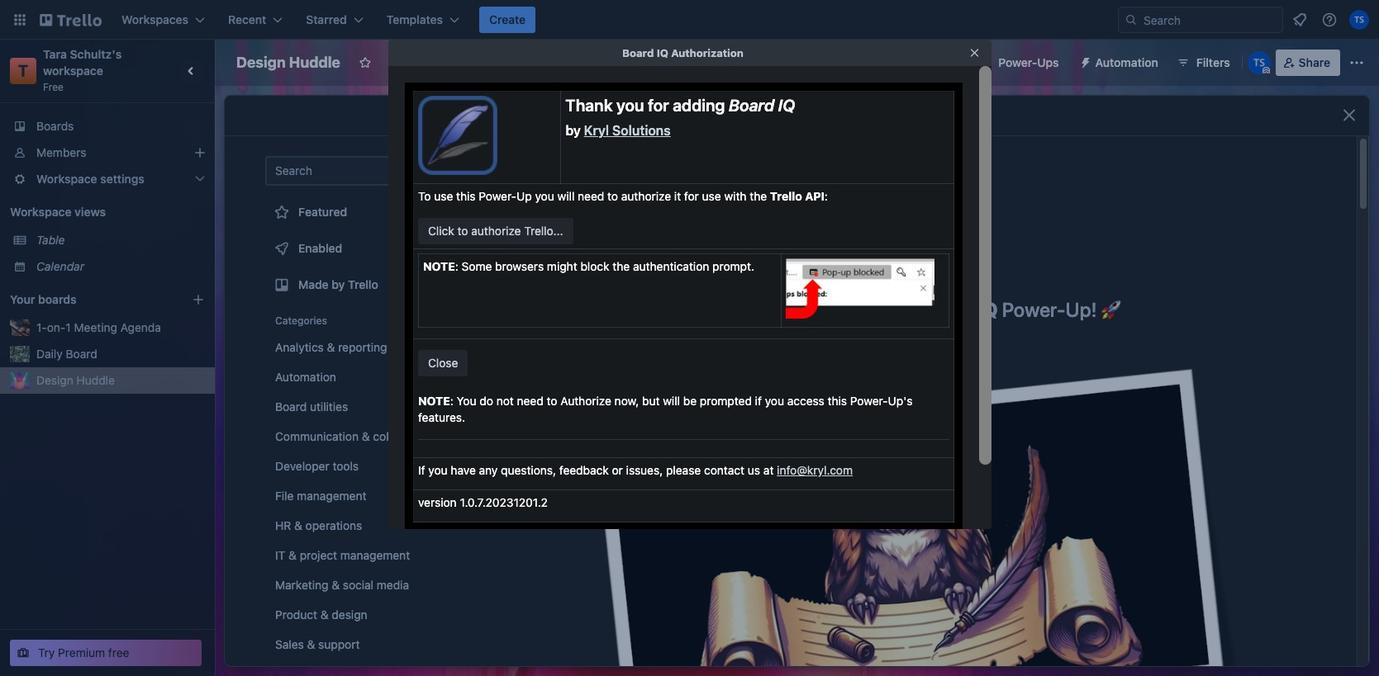 Task type: vqa. For each thing, say whether or not it's contained in the screenshot.
bottommost by
yes



Task type: locate. For each thing, give the bounding box(es) containing it.
agenda
[[120, 321, 161, 335]]

your boards
[[10, 293, 77, 307]]

🚀 right up!
[[1101, 298, 1121, 321]]

premium
[[58, 646, 105, 660]]

iq for board iq - sign in
[[891, 55, 904, 69]]

1 🚀 from the left
[[586, 298, 606, 321]]

& down board utilities link
[[362, 430, 370, 444]]

design huddle left star or unstar board 'icon'
[[236, 54, 340, 71]]

1 vertical spatial tara schultz (taraschultz7) image
[[1248, 51, 1271, 74]]

design huddle inside the board name text box
[[236, 54, 340, 71]]

0 vertical spatial huddle
[[289, 54, 340, 71]]

tara schultz (taraschultz7) image right filters
[[1248, 51, 1271, 74]]

automation up 'board utilities'
[[275, 370, 336, 384]]

1 vertical spatial workspace
[[10, 205, 72, 219]]

by left kryl
[[646, 335, 664, 354]]

add board image
[[192, 293, 205, 307]]

1 vertical spatial by
[[646, 335, 664, 354]]

project
[[300, 549, 337, 563]]

0 horizontal spatial design
[[36, 374, 73, 388]]

1 horizontal spatial tara schultz (taraschultz7) image
[[1349, 10, 1369, 30]]

your up kryl
[[678, 298, 718, 321]]

board for board iq authorization
[[622, 46, 654, 59]]

support down design
[[318, 638, 360, 652]]

0 vertical spatial power-ups
[[998, 55, 1059, 69]]

0 horizontal spatial trello
[[348, 278, 378, 292]]

1 vertical spatial trello
[[722, 298, 770, 321]]

board for board iq
[[626, 198, 664, 213]]

1 horizontal spatial 🚀
[[1101, 298, 1121, 321]]

trello down privacy policy link
[[722, 298, 770, 321]]

0 vertical spatial ups
[[1037, 55, 1059, 69]]

automation
[[1095, 55, 1158, 69], [275, 370, 336, 384]]

tara schultz (taraschultz7) image
[[1349, 10, 1369, 30], [1248, 51, 1271, 74]]

0 vertical spatial trello
[[348, 278, 378, 292]]

& for communication
[[362, 430, 370, 444]]

board right with
[[918, 298, 973, 321]]

kryl solutions link
[[668, 335, 770, 354]]

& right sales at the bottom
[[307, 638, 315, 652]]

1 vertical spatial power-ups
[[755, 106, 839, 125]]

board
[[622, 46, 654, 59], [552, 55, 584, 69], [856, 55, 888, 69], [626, 198, 664, 213], [918, 298, 973, 321], [66, 347, 97, 361], [275, 400, 307, 414]]

schultz's
[[70, 47, 122, 61]]

crafted
[[586, 335, 642, 354]]

calendar link
[[36, 259, 205, 275]]

& for marketing
[[332, 578, 340, 592]]

power-
[[998, 55, 1037, 69], [755, 106, 809, 125], [1002, 298, 1066, 321]]

sm image inside settings 'link'
[[596, 240, 612, 257]]

by right made
[[332, 278, 345, 292]]

1 vertical spatial design
[[36, 374, 73, 388]]

1 horizontal spatial design
[[236, 54, 286, 71]]

power-ups
[[998, 55, 1059, 69], [755, 106, 839, 125]]

0 vertical spatial design
[[236, 54, 286, 71]]

sm image inside automation button
[[1072, 50, 1095, 73]]

0 vertical spatial workspace
[[411, 55, 472, 69]]

utilities
[[310, 400, 348, 414]]

contact support link
[[602, 268, 690, 282]]

board up settings
[[626, 198, 664, 213]]

tara schultz's workspace link
[[43, 47, 125, 78]]

trello right made
[[348, 278, 378, 292]]

ups left automation button
[[1037, 55, 1059, 69]]

by
[[332, 278, 345, 292], [646, 335, 664, 354]]

sm image down the 1,000
[[696, 269, 713, 285]]

board right board iq - sign in icon
[[856, 55, 888, 69]]

Board name text field
[[228, 50, 349, 76]]

sales & support link
[[265, 632, 464, 659]]

workspace
[[43, 64, 103, 78]]

1 vertical spatial automation
[[275, 370, 336, 384]]

1 horizontal spatial workspace
[[411, 55, 472, 69]]

& for analytics
[[327, 340, 335, 354]]

huddle
[[289, 54, 340, 71], [76, 374, 115, 388]]

& right 'hr'
[[294, 519, 302, 533]]

sm image
[[586, 269, 602, 285]]

tara schultz (taraschultz7) image right open information menu icon
[[1349, 10, 1369, 30]]

-
[[907, 55, 912, 69]]

automation down search icon
[[1095, 55, 1158, 69]]

workspace
[[411, 55, 472, 69], [10, 205, 72, 219]]

hr & operations
[[275, 519, 362, 533]]

experience
[[774, 298, 872, 321]]

1 horizontal spatial your
[[678, 298, 718, 321]]

sm image for settings 'link'
[[596, 240, 612, 257]]

1 horizontal spatial automation
[[1095, 55, 1158, 69]]

ups
[[1037, 55, 1059, 69], [809, 106, 839, 125]]

support down settings
[[648, 268, 690, 282]]

try premium free
[[38, 646, 129, 660]]

0 horizontal spatial by
[[332, 278, 345, 292]]

2 vertical spatial sm image
[[696, 269, 713, 285]]

support
[[648, 268, 690, 282], [318, 638, 360, 652]]

1 vertical spatial huddle
[[76, 374, 115, 388]]

design huddle link
[[36, 373, 205, 389]]

🚀 elevate your trello experience with board iq power-up! 🚀
[[586, 298, 1121, 321]]

0 horizontal spatial workspace
[[10, 205, 72, 219]]

0 horizontal spatial tara schultz (taraschultz7) image
[[1248, 51, 1271, 74]]

1 vertical spatial management
[[340, 549, 410, 563]]

try premium free button
[[10, 640, 202, 667]]

& for hr
[[294, 519, 302, 533]]

board link
[[524, 50, 594, 76]]

0 vertical spatial design huddle
[[236, 54, 340, 71]]

🚀 down sm icon
[[586, 298, 606, 321]]

board left customize views image
[[552, 55, 584, 69]]

power-ups right in
[[998, 55, 1059, 69]]

0 vertical spatial sm image
[[1072, 50, 1095, 73]]

huddle left star or unstar board 'icon'
[[289, 54, 340, 71]]

power-ups down board iq - sign in icon
[[755, 106, 839, 125]]

board iq authorization
[[622, 46, 744, 59]]

tara schultz's workspace free
[[43, 47, 125, 93]]

banner.png image
[[586, 368, 1247, 677]]

tara
[[43, 47, 67, 61]]

ups inside button
[[1037, 55, 1059, 69]]

your left boards
[[10, 293, 35, 307]]

table
[[36, 233, 65, 247]]

& for product
[[320, 608, 329, 622]]

featured
[[298, 205, 347, 219]]

0 horizontal spatial automation
[[275, 370, 336, 384]]

automation inside automation button
[[1095, 55, 1158, 69]]

it
[[275, 549, 285, 563]]

1 horizontal spatial power-ups
[[998, 55, 1059, 69]]

& left 'social'
[[332, 578, 340, 592]]

trello
[[348, 278, 378, 292], [722, 298, 770, 321]]

featured link
[[265, 196, 464, 229]]

create button
[[479, 7, 536, 33]]

sm image
[[1072, 50, 1095, 73], [596, 240, 612, 257], [696, 269, 713, 285]]

management up operations
[[297, 489, 366, 503]]

free
[[43, 81, 64, 93]]

in
[[942, 55, 952, 69]]

board inside board utilities link
[[275, 400, 307, 414]]

1,000 +
[[703, 242, 735, 255]]

board utilities link
[[265, 394, 464, 421]]

0 vertical spatial by
[[332, 278, 345, 292]]

workspace left visible
[[411, 55, 472, 69]]

1 vertical spatial sm image
[[596, 240, 612, 257]]

& right it
[[288, 549, 297, 563]]

0 vertical spatial automation
[[1095, 55, 1158, 69]]

1 horizontal spatial huddle
[[289, 54, 340, 71]]

privacy policy
[[713, 268, 786, 282]]

0 horizontal spatial 🚀
[[586, 298, 606, 321]]

workspace up "table"
[[10, 205, 72, 219]]

design
[[236, 54, 286, 71], [36, 374, 73, 388]]

board inside board link
[[552, 55, 584, 69]]

iq inside button
[[891, 55, 904, 69]]

enabled
[[298, 241, 342, 255]]

2 horizontal spatial sm image
[[1072, 50, 1095, 73]]

design
[[332, 608, 367, 622]]

design huddle down daily board
[[36, 374, 115, 388]]

1 vertical spatial power-
[[755, 106, 809, 125]]

workspace for workspace views
[[10, 205, 72, 219]]

0 vertical spatial support
[[648, 268, 690, 282]]

& right analytics
[[327, 340, 335, 354]]

management down hr & operations link
[[340, 549, 410, 563]]

1 vertical spatial ups
[[809, 106, 839, 125]]

0 notifications image
[[1290, 10, 1310, 30]]

1 vertical spatial design huddle
[[36, 374, 115, 388]]

board down 1
[[66, 347, 97, 361]]

0 vertical spatial power-
[[998, 55, 1037, 69]]

2
[[443, 242, 449, 255]]

1 horizontal spatial by
[[646, 335, 664, 354]]

0 horizontal spatial design huddle
[[36, 374, 115, 388]]

developer
[[275, 459, 329, 473]]

settings
[[612, 241, 656, 255]]

🚀
[[586, 298, 606, 321], [1101, 298, 1121, 321]]

ups down board iq - sign in icon
[[809, 106, 839, 125]]

reporting
[[338, 340, 387, 354]]

sm image up sm icon
[[596, 240, 612, 257]]

sm image right power-ups button
[[1072, 50, 1095, 73]]

1 horizontal spatial sm image
[[696, 269, 713, 285]]

& left design
[[320, 608, 329, 622]]

board utilities
[[275, 400, 348, 414]]

1 horizontal spatial ups
[[1037, 55, 1059, 69]]

0 horizontal spatial sm image
[[596, 240, 612, 257]]

board inside board iq - sign in button
[[856, 55, 888, 69]]

0 horizontal spatial power-ups
[[755, 106, 839, 125]]

board right customize views image
[[622, 46, 654, 59]]

automation link
[[265, 364, 464, 391]]

workspace inside button
[[411, 55, 472, 69]]

board left the utilities
[[275, 400, 307, 414]]

analytics & reporting
[[275, 340, 387, 354]]

1 horizontal spatial design huddle
[[236, 54, 340, 71]]

board for board iq - sign in
[[856, 55, 888, 69]]

huddle down daily board link
[[76, 374, 115, 388]]

crafted by kryl solutions
[[586, 335, 770, 354]]

1 vertical spatial support
[[318, 638, 360, 652]]



Task type: describe. For each thing, give the bounding box(es) containing it.
create
[[489, 12, 526, 26]]

share button
[[1276, 50, 1340, 76]]

collaboration
[[373, 430, 442, 444]]

board for board utilities
[[275, 400, 307, 414]]

daily
[[36, 347, 63, 361]]

made
[[298, 278, 329, 292]]

it & project management link
[[265, 543, 464, 569]]

iq for board iq authorization
[[657, 46, 668, 59]]

1-
[[36, 321, 47, 335]]

product & design link
[[265, 602, 464, 629]]

visible
[[475, 55, 510, 69]]

analytics
[[275, 340, 324, 354]]

filters button
[[1172, 50, 1235, 76]]

on-
[[47, 321, 66, 335]]

1 horizontal spatial trello
[[722, 298, 770, 321]]

board iq
[[626, 198, 681, 213]]

file
[[275, 489, 294, 503]]

table link
[[36, 232, 205, 249]]

& for sales
[[307, 638, 315, 652]]

calendar
[[36, 259, 84, 274]]

file management
[[275, 489, 366, 503]]

media
[[377, 578, 409, 592]]

automation button
[[1072, 50, 1168, 76]]

customize views image
[[602, 55, 619, 71]]

analytics & reporting link
[[265, 335, 464, 361]]

filters
[[1196, 55, 1230, 69]]

board iq - sign in icon image
[[838, 57, 849, 69]]

workspace for workspace visible
[[411, 55, 472, 69]]

communication
[[275, 430, 359, 444]]

sales
[[275, 638, 304, 652]]

0 horizontal spatial ups
[[809, 106, 839, 125]]

show menu image
[[1349, 55, 1365, 71]]

1-on-1 meeting agenda link
[[36, 320, 205, 336]]

sm image for automation button
[[1072, 50, 1095, 73]]

iq for board iq
[[667, 198, 681, 213]]

2 vertical spatial power-
[[1002, 298, 1066, 321]]

communication & collaboration
[[275, 430, 442, 444]]

with
[[876, 298, 914, 321]]

your boards with 3 items element
[[10, 290, 167, 310]]

made by trello link
[[265, 269, 464, 302]]

it & project management
[[275, 549, 410, 563]]

boards
[[38, 293, 77, 307]]

authorization
[[671, 46, 744, 59]]

product & design
[[275, 608, 367, 622]]

settings link
[[586, 239, 666, 259]]

file management link
[[265, 483, 464, 510]]

hr & operations link
[[265, 513, 464, 540]]

& for it
[[288, 549, 297, 563]]

Search text field
[[265, 156, 464, 186]]

policy
[[755, 268, 786, 282]]

open information menu image
[[1321, 12, 1338, 28]]

board for board
[[552, 55, 584, 69]]

t
[[18, 61, 28, 80]]

developer tools link
[[265, 454, 464, 480]]

contact
[[602, 268, 645, 282]]

daily board link
[[36, 346, 205, 363]]

0 horizontal spatial your
[[10, 293, 35, 307]]

daily board
[[36, 347, 97, 361]]

1 horizontal spatial support
[[648, 268, 690, 282]]

trello inside made by trello link
[[348, 278, 378, 292]]

1-on-1 meeting agenda
[[36, 321, 161, 335]]

0 horizontal spatial support
[[318, 638, 360, 652]]

sign
[[915, 55, 939, 69]]

power-ups button
[[965, 50, 1069, 76]]

members
[[36, 145, 86, 159]]

0 vertical spatial management
[[297, 489, 366, 503]]

made by trello
[[298, 278, 378, 292]]

star or unstar board image
[[359, 56, 372, 69]]

workspace visible
[[411, 55, 510, 69]]

meeting
[[74, 321, 117, 335]]

workspace visible button
[[382, 50, 520, 76]]

by for crafted
[[646, 335, 664, 354]]

marketing & social media link
[[265, 573, 464, 599]]

primary element
[[0, 0, 1379, 40]]

elevate
[[610, 298, 674, 321]]

by for made
[[332, 278, 345, 292]]

sales & support
[[275, 638, 360, 652]]

Search field
[[1138, 7, 1282, 32]]

power-ups inside power-ups button
[[998, 55, 1059, 69]]

board iq - sign in
[[856, 55, 952, 69]]

1
[[66, 321, 71, 335]]

t link
[[10, 58, 36, 84]]

marketing & social media
[[275, 578, 409, 592]]

product
[[275, 608, 317, 622]]

developer tools
[[275, 459, 359, 473]]

+
[[728, 242, 735, 255]]

kryl
[[668, 335, 697, 354]]

tools
[[333, 459, 359, 473]]

1,000
[[703, 242, 728, 255]]

marketing
[[275, 578, 328, 592]]

solutions
[[701, 335, 770, 354]]

communication & collaboration link
[[265, 424, 464, 450]]

0 horizontal spatial huddle
[[76, 374, 115, 388]]

members link
[[0, 140, 215, 166]]

design inside the board name text box
[[236, 54, 286, 71]]

social
[[343, 578, 374, 592]]

2 🚀 from the left
[[1101, 298, 1121, 321]]

categories
[[275, 315, 327, 327]]

operations
[[305, 519, 362, 533]]

huddle inside the board name text box
[[289, 54, 340, 71]]

contact support
[[602, 268, 690, 282]]

try
[[38, 646, 55, 660]]

share
[[1299, 55, 1330, 69]]

workspace views
[[10, 205, 106, 219]]

0 vertical spatial tara schultz (taraschultz7) image
[[1349, 10, 1369, 30]]

power- inside button
[[998, 55, 1037, 69]]

search image
[[1125, 13, 1138, 26]]

board inside daily board link
[[66, 347, 97, 361]]

views
[[74, 205, 106, 219]]

boards
[[36, 119, 74, 133]]

hr
[[275, 519, 291, 533]]

automation inside automation link
[[275, 370, 336, 384]]



